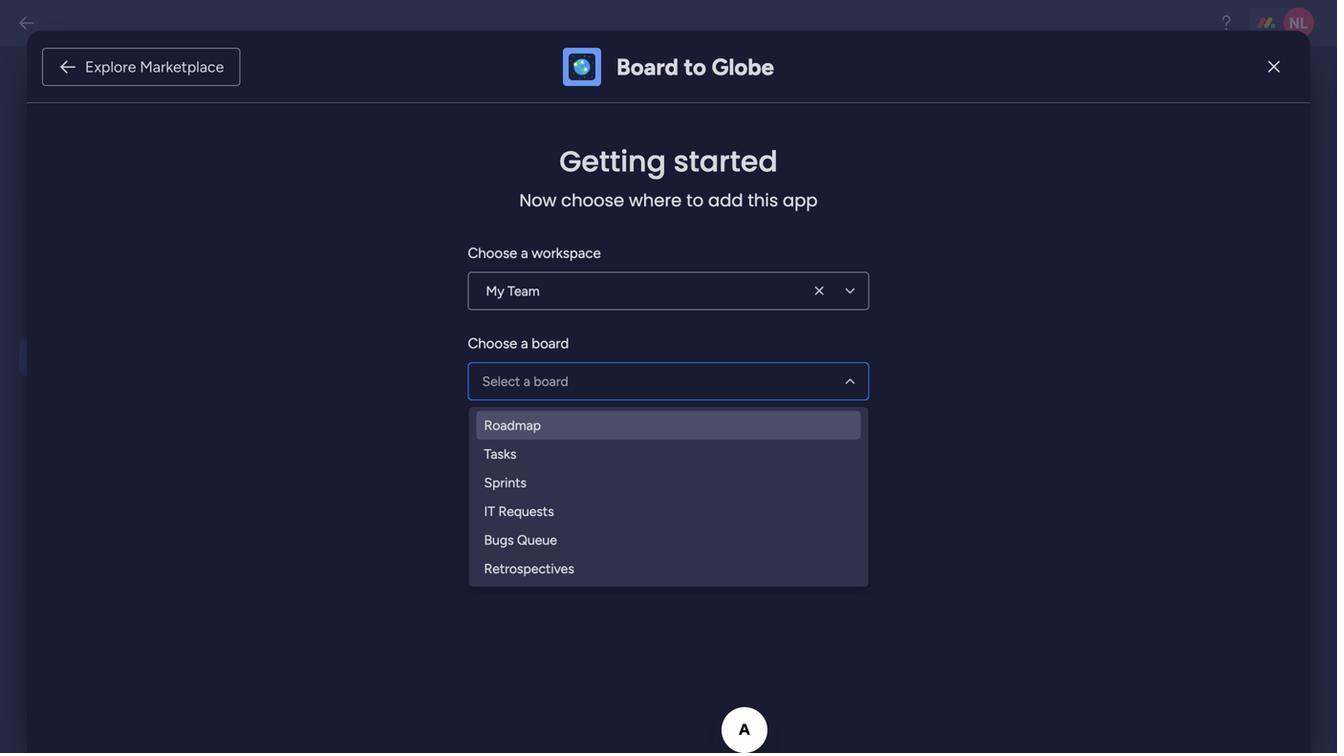 Task type: locate. For each thing, give the bounding box(es) containing it.
be
[[556, 261, 572, 279]]

workspace
[[532, 245, 601, 262]]

api inside the api documentation can be found at developers.monday.com
[[402, 261, 424, 279]]

1 vertical spatial choose
[[468, 335, 517, 352]]

2 the from the top
[[375, 362, 399, 379]]

app
[[783, 188, 818, 213], [457, 362, 482, 379], [375, 405, 399, 422]]

back to workspace image
[[17, 13, 36, 33]]

a up gives
[[521, 335, 528, 352]]

0 vertical spatial the
[[375, 261, 399, 279]]

app down the capabilities
[[375, 405, 399, 422]]

tasks
[[484, 446, 517, 462]]

the inside the monday app api gives you powerful capabilities in order to enhance your monday app experience. it's very important to keep your api token secure.
[[375, 362, 399, 379]]

your
[[579, 383, 607, 401], [651, 405, 680, 422]]

monday
[[402, 362, 454, 379], [611, 383, 662, 401]]

requests
[[499, 503, 554, 520]]

token
[[383, 87, 438, 112]]

explore marketplace
[[85, 58, 224, 76]]

board for select a board
[[534, 373, 569, 390]]

board
[[532, 335, 569, 352], [534, 373, 569, 390]]

2 vertical spatial app
[[375, 405, 399, 422]]

developers.monday.com
[[375, 283, 531, 300]]

1 vertical spatial a
[[521, 335, 528, 352]]

0 vertical spatial monday
[[402, 362, 454, 379]]

app logo image
[[569, 54, 596, 80]]

2 choose from the top
[[468, 335, 517, 352]]

at
[[617, 261, 630, 279]]

1 horizontal spatial monday
[[611, 383, 662, 401]]

gives
[[510, 362, 544, 379]]

1 choose from the top
[[468, 245, 517, 262]]

tokens
[[552, 203, 590, 218]]

a for select a board
[[524, 373, 531, 390]]

marketplace
[[140, 58, 224, 76]]

api up order
[[485, 362, 507, 379]]

help image
[[1217, 13, 1236, 33]]

choose
[[468, 245, 517, 262], [468, 335, 517, 352]]

2 vertical spatial a
[[524, 373, 531, 390]]

choose for choose a workspace
[[468, 245, 517, 262]]

the up the capabilities
[[375, 362, 399, 379]]

0 vertical spatial your
[[579, 383, 607, 401]]

to down copy
[[687, 188, 704, 213]]

app right this
[[783, 188, 818, 213]]

the
[[375, 261, 399, 279], [375, 362, 399, 379]]

0 horizontal spatial monday
[[402, 362, 454, 379]]

team
[[508, 283, 540, 299]]

0 horizontal spatial app
[[375, 405, 399, 422]]

a
[[521, 245, 528, 262], [521, 335, 528, 352], [524, 373, 531, 390]]

1 horizontal spatial your
[[651, 405, 680, 422]]

globe
[[712, 53, 774, 81]]

a for choose a board
[[521, 335, 528, 352]]

app up in
[[457, 362, 482, 379]]

select a board
[[482, 373, 569, 390]]

1 vertical spatial app
[[457, 362, 482, 379]]

add
[[708, 188, 743, 213]]

0 vertical spatial choose
[[468, 245, 517, 262]]

personal
[[480, 203, 527, 218]]

it
[[484, 503, 495, 520]]

1 vertical spatial the
[[375, 362, 399, 379]]

to
[[684, 53, 706, 81], [687, 188, 704, 213], [503, 383, 517, 401], [600, 405, 613, 422]]

api
[[317, 87, 350, 112], [379, 203, 398, 218], [530, 203, 549, 218], [402, 261, 424, 279], [485, 362, 507, 379], [375, 426, 397, 444]]

retrospectives
[[484, 561, 574, 577]]

new
[[352, 203, 376, 218]]

are
[[433, 203, 450, 218]]

there
[[401, 203, 430, 218]]

your down powerful
[[579, 383, 607, 401]]

app inside getting started now choose where to add this app
[[783, 188, 818, 213]]

dapulse x slim image
[[1269, 55, 1280, 78]]

now
[[520, 188, 557, 213]]

api up developers.monday.com 'link'
[[402, 261, 424, 279]]

monday up keep
[[611, 383, 662, 401]]

to left keep
[[600, 405, 613, 422]]

the inside the api documentation can be found at developers.monday.com
[[375, 261, 399, 279]]

a left can
[[521, 245, 528, 262]]

regenerate button
[[625, 133, 700, 163]]

api left token
[[375, 426, 397, 444]]

0 vertical spatial a
[[521, 245, 528, 262]]

1 the from the top
[[375, 261, 399, 279]]

a right select
[[524, 373, 531, 390]]

capabilities
[[375, 383, 447, 401]]

0 horizontal spatial your
[[579, 383, 607, 401]]

the down new
[[375, 261, 399, 279]]

getting
[[559, 141, 666, 182]]

token
[[400, 426, 437, 444]]

api right new
[[379, 203, 398, 218]]

0 vertical spatial app
[[783, 188, 818, 213]]

queue
[[517, 532, 557, 548]]

1 horizontal spatial app
[[457, 362, 482, 379]]

v2
[[355, 87, 377, 112]]

very
[[502, 405, 529, 422]]

1 vertical spatial board
[[534, 373, 569, 390]]

your right keep
[[651, 405, 680, 422]]

monday up the capabilities
[[402, 362, 454, 379]]

choose up my
[[468, 245, 517, 262]]

choose
[[561, 188, 625, 213]]

2 horizontal spatial app
[[783, 188, 818, 213]]

can
[[529, 261, 552, 279]]

my team
[[486, 283, 540, 299]]

1 vertical spatial your
[[651, 405, 680, 422]]

0 vertical spatial board
[[532, 335, 569, 352]]

choose up select
[[468, 335, 517, 352]]

the monday app api gives you powerful capabilities in order to enhance your monday app experience. it's very important to keep your api token secure.
[[375, 362, 680, 444]]

enhance
[[520, 383, 575, 401]]



Task type: vqa. For each thing, say whether or not it's contained in the screenshot.
Tokens
yes



Task type: describe. For each thing, give the bounding box(es) containing it.
in
[[317, 203, 328, 218]]

the for the monday app api gives you powerful capabilities in order to enhance your monday app experience. it's very important to keep your api token secure.
[[375, 362, 399, 379]]

api left v2
[[317, 87, 350, 112]]

board
[[617, 53, 679, 81]]

powerful
[[575, 362, 632, 379]]

roadmap
[[484, 417, 541, 434]]

sprints
[[484, 475, 527, 491]]

secure.
[[440, 426, 486, 444]]

you
[[548, 362, 571, 379]]

administration
[[33, 81, 224, 116]]

copy
[[660, 172, 692, 188]]

in the new api there are only personal api tokens
[[317, 203, 590, 218]]

my
[[486, 283, 504, 299]]

api left tokens
[[530, 203, 549, 218]]

it's
[[480, 405, 498, 422]]

copy button
[[631, 164, 700, 195]]

1 vertical spatial monday
[[611, 383, 662, 401]]

in
[[451, 383, 462, 401]]

keep
[[617, 405, 648, 422]]

important
[[533, 405, 596, 422]]

getting started now choose where to add this app
[[520, 141, 818, 213]]

developers.monday.com link
[[375, 283, 531, 300]]

explore marketplace button
[[42, 48, 240, 86]]

order
[[465, 383, 500, 401]]

board for choose a board
[[532, 335, 569, 352]]

regenerate
[[633, 141, 692, 155]]

started
[[674, 141, 778, 182]]

the
[[331, 203, 349, 218]]

choose for choose a board
[[468, 335, 517, 352]]

api v2 token
[[317, 87, 438, 112]]

to right board
[[684, 53, 706, 81]]

choose a board
[[468, 335, 569, 352]]

choose a workspace
[[468, 245, 601, 262]]

the for the api documentation can be found at developers.monday.com
[[375, 261, 399, 279]]

experience.
[[403, 405, 476, 422]]

only
[[454, 203, 477, 218]]

found
[[576, 261, 614, 279]]

explore
[[85, 58, 136, 76]]

noah lott image
[[1284, 8, 1315, 38]]

documentation
[[427, 261, 526, 279]]

to up very
[[503, 383, 517, 401]]

bugs
[[484, 532, 514, 548]]

a for choose a workspace
[[521, 245, 528, 262]]

to inside getting started now choose where to add this app
[[687, 188, 704, 213]]

board to globe
[[617, 53, 774, 81]]

the api documentation can be found at developers.monday.com
[[375, 261, 630, 300]]

it requests
[[484, 503, 554, 520]]

where
[[629, 188, 682, 213]]

bugs queue
[[484, 532, 557, 548]]

this
[[748, 188, 778, 213]]

select
[[482, 373, 520, 390]]

files o image
[[639, 173, 652, 186]]



